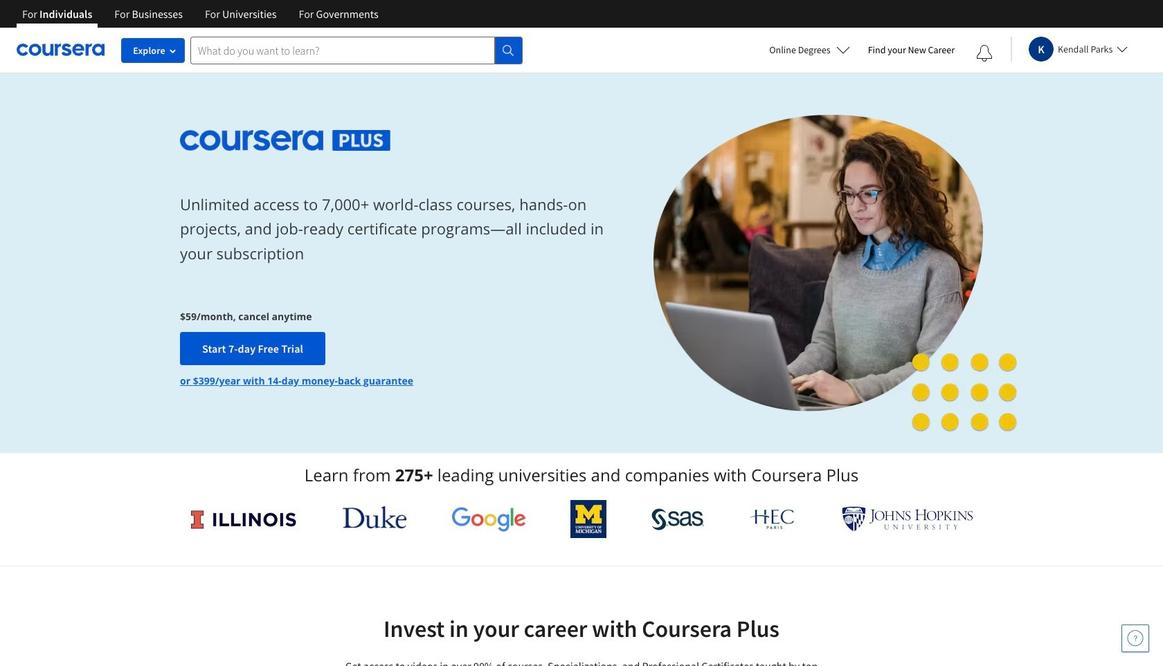Task type: locate. For each thing, give the bounding box(es) containing it.
johns hopkins university image
[[842, 507, 973, 532]]

university of michigan image
[[571, 501, 607, 539]]

duke university image
[[342, 507, 406, 529]]

university of illinois at urbana-champaign image
[[190, 508, 298, 531]]

banner navigation
[[11, 0, 390, 28]]

None search field
[[190, 36, 523, 64]]



Task type: vqa. For each thing, say whether or not it's contained in the screenshot.
University of Michigan image
yes



Task type: describe. For each thing, give the bounding box(es) containing it.
hec paris image
[[749, 505, 797, 534]]

help center image
[[1127, 631, 1144, 647]]

google image
[[451, 507, 526, 532]]

coursera image
[[17, 39, 105, 61]]

coursera plus image
[[180, 130, 391, 151]]

sas image
[[651, 508, 704, 531]]

What do you want to learn? text field
[[190, 36, 495, 64]]



